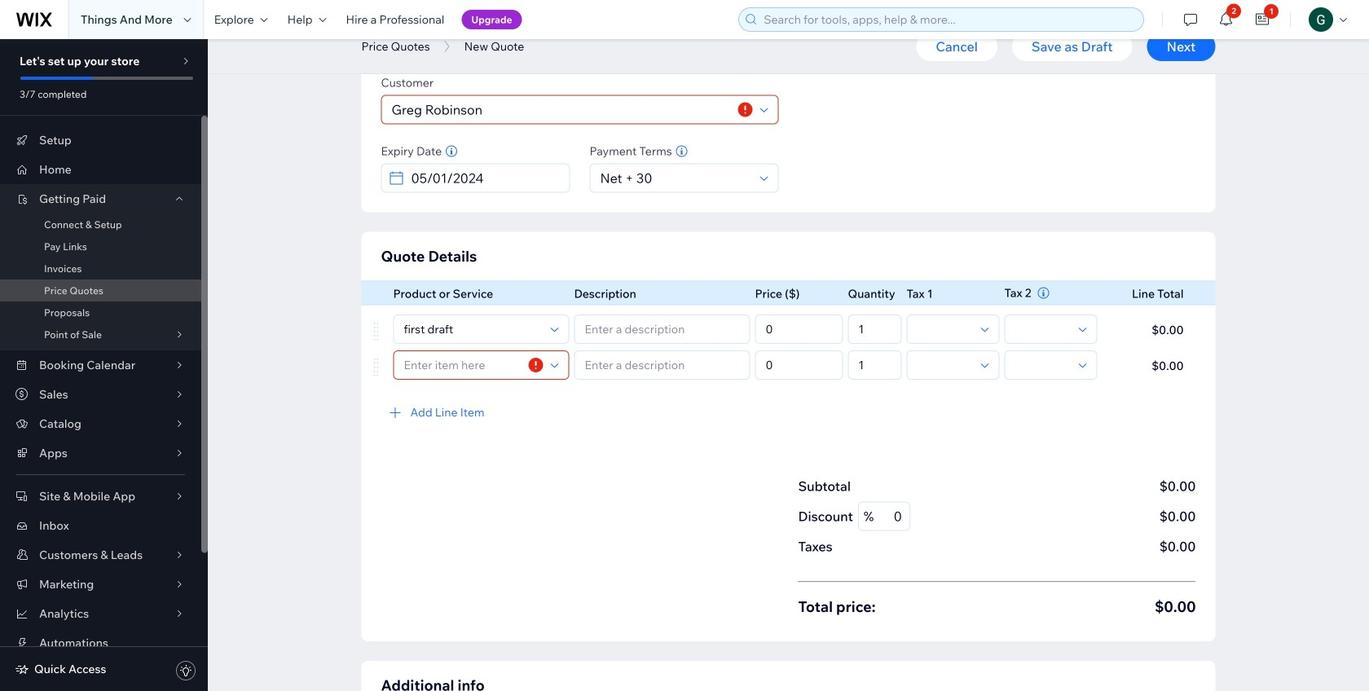 Task type: describe. For each thing, give the bounding box(es) containing it.
enter a description field for 2nd enter item here field from the top of the page
[[580, 351, 745, 379]]

2 enter item here field from the top
[[399, 351, 524, 379]]

1 enter item here field from the top
[[399, 315, 546, 343]]

enter a description field for first enter item here field from the top of the page
[[580, 315, 745, 343]]

sidebar element
[[0, 39, 208, 691]]



Task type: vqa. For each thing, say whether or not it's contained in the screenshot.
Type
no



Task type: locate. For each thing, give the bounding box(es) containing it.
Choose a contact field
[[387, 96, 733, 123]]

None text field
[[761, 351, 837, 379], [854, 351, 896, 379], [761, 351, 837, 379], [854, 351, 896, 379]]

2 enter a description field from the top
[[580, 351, 745, 379]]

None number field
[[874, 502, 905, 530]]

Enter a description field
[[580, 315, 745, 343], [580, 351, 745, 379]]

1 vertical spatial enter a description field
[[580, 351, 745, 379]]

1 vertical spatial enter item here field
[[399, 351, 524, 379]]

Enter item here field
[[399, 315, 546, 343], [399, 351, 524, 379]]

0 vertical spatial enter a description field
[[580, 315, 745, 343]]

None text field
[[761, 315, 837, 343], [854, 315, 896, 343], [761, 315, 837, 343], [854, 315, 896, 343]]

Search for tools, apps, help & more... field
[[759, 8, 1139, 31]]

0 vertical spatial enter item here field
[[399, 315, 546, 343]]

1 enter a description field from the top
[[580, 315, 745, 343]]

None field
[[406, 164, 564, 192], [595, 164, 755, 192], [912, 315, 976, 343], [1010, 315, 1074, 343], [912, 351, 976, 379], [1010, 351, 1074, 379], [406, 164, 564, 192], [595, 164, 755, 192], [912, 315, 976, 343], [1010, 315, 1074, 343], [912, 351, 976, 379], [1010, 351, 1074, 379]]

Give this quote a title, e.g., Redesign of Website. field
[[387, 27, 1190, 55]]



